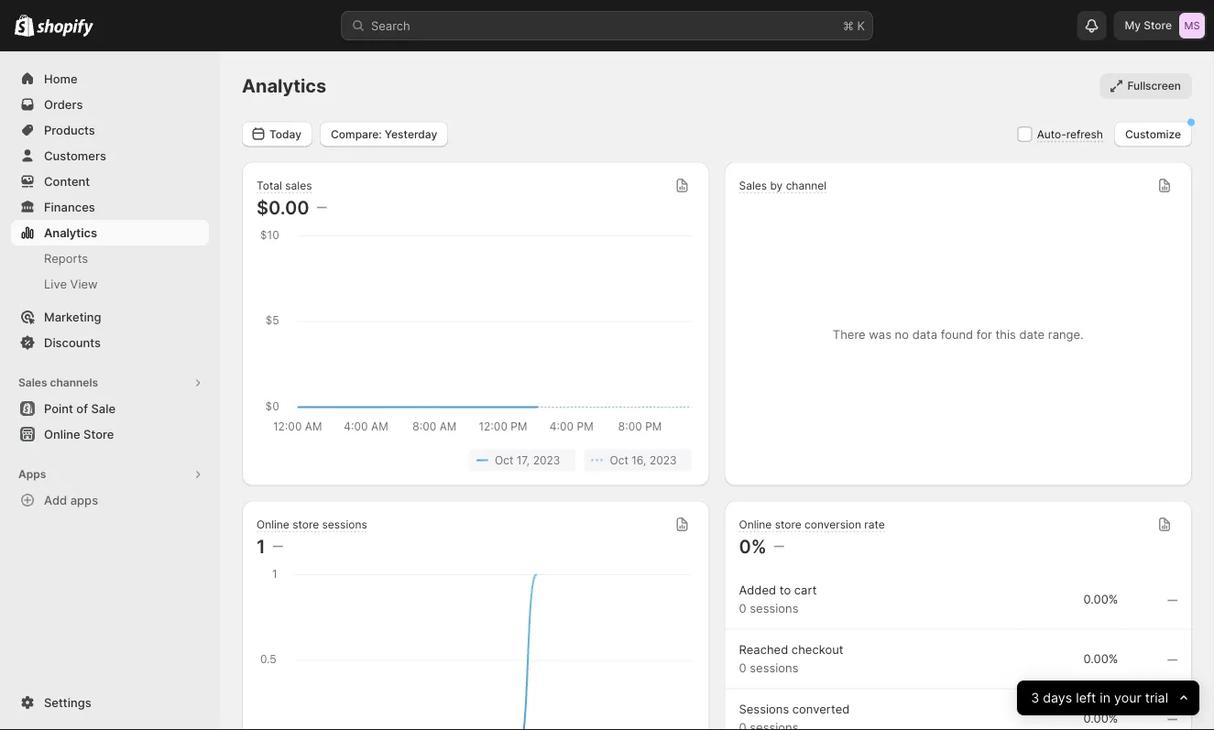 Task type: describe. For each thing, give the bounding box(es) containing it.
3 0.00% from the top
[[1084, 712, 1119, 726]]

sales for sales by channel there was no data found for this date range.
[[740, 179, 767, 193]]

compare: yesterday
[[331, 127, 438, 141]]

online inside online store "link"
[[44, 427, 80, 441]]

compare: yesterday button
[[320, 121, 449, 147]]

today button
[[242, 121, 313, 147]]

products link
[[11, 117, 209, 143]]

online for 0%
[[740, 519, 772, 532]]

apps button
[[11, 462, 209, 488]]

auto-
[[1038, 127, 1067, 141]]

sales by channel there was no data found for this date range.
[[740, 179, 1084, 342]]

home link
[[11, 66, 209, 92]]

0%
[[740, 535, 767, 558]]

oct 16, 2023
[[610, 454, 677, 467]]

search
[[371, 18, 411, 33]]

online store link
[[11, 422, 209, 447]]

no change image for sessions converted
[[1168, 713, 1178, 728]]

settings link
[[11, 690, 209, 716]]

reports link
[[11, 246, 209, 271]]

sales channels button
[[11, 370, 209, 396]]

today
[[270, 127, 302, 141]]

no change image for reached checkout
[[1168, 653, 1178, 668]]

customers link
[[11, 143, 209, 169]]

oct for oct 16, 2023
[[610, 454, 629, 467]]

sessions inside dropdown button
[[322, 519, 367, 532]]

channels
[[50, 376, 98, 390]]

marketing
[[44, 310, 101, 324]]

point of sale link
[[11, 396, 209, 422]]

home
[[44, 72, 78, 86]]

online store button
[[0, 422, 220, 447]]

fullscreen
[[1128, 79, 1182, 93]]

range.
[[1049, 328, 1084, 342]]

compare:
[[331, 127, 382, 141]]

online store
[[44, 427, 114, 441]]

0 horizontal spatial shopify image
[[15, 14, 34, 36]]

store for 1
[[293, 519, 319, 532]]

sales by channel button
[[740, 179, 827, 194]]

in
[[1100, 691, 1111, 707]]

date
[[1020, 328, 1045, 342]]

customize button
[[1115, 121, 1193, 147]]

left
[[1076, 691, 1097, 707]]

rate
[[865, 519, 886, 532]]

online store conversion rate
[[740, 519, 886, 532]]

by
[[771, 179, 783, 193]]

16,
[[632, 454, 647, 467]]

sales channels
[[18, 376, 98, 390]]

⌘
[[844, 18, 854, 33]]

this
[[996, 328, 1017, 342]]

cart
[[795, 584, 817, 598]]

view
[[70, 277, 98, 291]]

0 inside added to cart 0 sessions
[[740, 602, 747, 616]]

online store sessions button
[[257, 518, 367, 534]]

no change image for 0%
[[775, 540, 785, 554]]

total sales button
[[257, 179, 312, 194]]

apps
[[18, 468, 46, 481]]

1 vertical spatial analytics
[[44, 226, 97, 240]]

added to cart 0 sessions
[[740, 584, 817, 616]]

store for 0%
[[775, 519, 802, 532]]

online store sessions
[[257, 519, 367, 532]]

of
[[76, 402, 88, 416]]

your
[[1115, 691, 1142, 707]]

trial
[[1146, 691, 1169, 707]]

3
[[1032, 691, 1040, 707]]

total
[[257, 179, 282, 193]]

no
[[895, 328, 910, 342]]

orders
[[44, 97, 83, 111]]

products
[[44, 123, 95, 137]]

⌘ k
[[844, 18, 866, 33]]

oct 16, 2023 button
[[584, 450, 692, 472]]

online for 1
[[257, 519, 290, 532]]

finances link
[[11, 194, 209, 220]]

1
[[257, 535, 266, 558]]

sessions converted
[[740, 703, 850, 717]]



Task type: vqa. For each thing, say whether or not it's contained in the screenshot.
Point of Sale
yes



Task type: locate. For each thing, give the bounding box(es) containing it.
2 0.00% from the top
[[1084, 652, 1119, 667]]

2 vertical spatial 0.00%
[[1084, 712, 1119, 726]]

customize
[[1126, 127, 1182, 141]]

0 horizontal spatial oct
[[495, 454, 514, 467]]

1 oct from the left
[[495, 454, 514, 467]]

sales inside sales by channel there was no data found for this date range.
[[740, 179, 767, 193]]

added
[[740, 584, 777, 598]]

online up 0% on the right
[[740, 519, 772, 532]]

1 vertical spatial no change image
[[1168, 713, 1178, 728]]

2023 for oct 17, 2023
[[533, 454, 561, 467]]

store inside "link"
[[83, 427, 114, 441]]

online up 1
[[257, 519, 290, 532]]

add apps
[[44, 493, 98, 508]]

reached checkout 0 sessions
[[740, 643, 844, 676]]

1 no change image from the top
[[1168, 653, 1178, 668]]

oct inside oct 16, 2023 button
[[610, 454, 629, 467]]

marketing link
[[11, 304, 209, 330]]

there
[[833, 328, 866, 342]]

2 vertical spatial sessions
[[750, 662, 799, 676]]

add apps button
[[11, 488, 209, 513]]

1 2023 from the left
[[533, 454, 561, 467]]

0.00%
[[1084, 593, 1119, 607], [1084, 652, 1119, 667], [1084, 712, 1119, 726]]

no change image up trial
[[1168, 653, 1178, 668]]

for
[[977, 328, 993, 342]]

conversion
[[805, 519, 862, 532]]

point of sale button
[[0, 396, 220, 422]]

oct 17, 2023
[[495, 454, 561, 467]]

2023
[[533, 454, 561, 467], [650, 454, 677, 467]]

2023 right the 17,
[[533, 454, 561, 467]]

store down sale
[[83, 427, 114, 441]]

2023 right 16,
[[650, 454, 677, 467]]

sales inside sales channels button
[[18, 376, 47, 390]]

analytics down finances
[[44, 226, 97, 240]]

0.00% for added to cart 0 sessions
[[1084, 593, 1119, 607]]

2 no change image from the top
[[1168, 713, 1178, 728]]

no change image down trial
[[1168, 713, 1178, 728]]

store inside "dropdown button"
[[775, 519, 802, 532]]

yesterday
[[385, 127, 438, 141]]

1 horizontal spatial store
[[1145, 19, 1173, 32]]

1 horizontal spatial 2023
[[650, 454, 677, 467]]

0 vertical spatial 0.00%
[[1084, 593, 1119, 607]]

live
[[44, 277, 67, 291]]

17,
[[517, 454, 530, 467]]

content
[[44, 174, 90, 188]]

0.00% for reached checkout 0 sessions
[[1084, 652, 1119, 667]]

sales for sales channels
[[18, 376, 47, 390]]

live view
[[44, 277, 98, 291]]

0 horizontal spatial online
[[44, 427, 80, 441]]

1 vertical spatial sessions
[[750, 602, 799, 616]]

store right 'my'
[[1145, 19, 1173, 32]]

no change image
[[1168, 653, 1178, 668], [1168, 713, 1178, 728]]

2 2023 from the left
[[650, 454, 677, 467]]

store
[[293, 519, 319, 532], [775, 519, 802, 532]]

0 horizontal spatial store
[[83, 427, 114, 441]]

oct
[[495, 454, 514, 467], [610, 454, 629, 467]]

online inside online store sessions dropdown button
[[257, 519, 290, 532]]

1 horizontal spatial shopify image
[[37, 19, 94, 37]]

sales
[[285, 179, 312, 193]]

1 horizontal spatial store
[[775, 519, 802, 532]]

apps
[[70, 493, 98, 508]]

refresh
[[1067, 127, 1104, 141]]

my store
[[1126, 19, 1173, 32]]

days
[[1043, 691, 1073, 707]]

1 vertical spatial sales
[[18, 376, 47, 390]]

k
[[858, 18, 866, 33]]

sessions
[[740, 703, 790, 717]]

2 horizontal spatial online
[[740, 519, 772, 532]]

total sales
[[257, 179, 312, 193]]

3 days left in your trial button
[[1018, 681, 1200, 716]]

0 vertical spatial no change image
[[1168, 653, 1178, 668]]

0 vertical spatial sessions
[[322, 519, 367, 532]]

oct left 16,
[[610, 454, 629, 467]]

sales left by
[[740, 179, 767, 193]]

live view link
[[11, 271, 209, 297]]

0 inside reached checkout 0 sessions
[[740, 662, 747, 676]]

customers
[[44, 149, 106, 163]]

0 horizontal spatial analytics
[[44, 226, 97, 240]]

store for my store
[[1145, 19, 1173, 32]]

0 vertical spatial sales
[[740, 179, 767, 193]]

sessions inside reached checkout 0 sessions
[[750, 662, 799, 676]]

my store image
[[1180, 13, 1206, 39]]

oct 17, 2023 button
[[469, 450, 575, 472]]

checkout
[[792, 643, 844, 657]]

reports
[[44, 251, 88, 265]]

fullscreen button
[[1101, 73, 1193, 99]]

was
[[869, 328, 892, 342]]

settings
[[44, 696, 91, 710]]

sessions inside added to cart 0 sessions
[[750, 602, 799, 616]]

2023 for oct 16, 2023
[[650, 454, 677, 467]]

0 vertical spatial analytics
[[242, 75, 327, 97]]

2 0 from the top
[[740, 662, 747, 676]]

my
[[1126, 19, 1142, 32]]

oct left the 17,
[[495, 454, 514, 467]]

1 0 from the top
[[740, 602, 747, 616]]

1 horizontal spatial oct
[[610, 454, 629, 467]]

1 0.00% from the top
[[1084, 593, 1119, 607]]

online inside online store conversion rate "dropdown button"
[[740, 519, 772, 532]]

store
[[1145, 19, 1173, 32], [83, 427, 114, 441]]

analytics link
[[11, 220, 209, 246]]

oct for oct 17, 2023
[[495, 454, 514, 467]]

sales up point
[[18, 376, 47, 390]]

2 store from the left
[[775, 519, 802, 532]]

online down point
[[44, 427, 80, 441]]

0
[[740, 602, 747, 616], [740, 662, 747, 676]]

content link
[[11, 169, 209, 194]]

analytics up today
[[242, 75, 327, 97]]

1 vertical spatial 0.00%
[[1084, 652, 1119, 667]]

0 horizontal spatial store
[[293, 519, 319, 532]]

$0.00
[[257, 196, 310, 219]]

1 horizontal spatial online
[[257, 519, 290, 532]]

1 vertical spatial store
[[83, 427, 114, 441]]

oct inside oct 17, 2023 button
[[495, 454, 514, 467]]

0 vertical spatial 0
[[740, 602, 747, 616]]

0 down added
[[740, 602, 747, 616]]

finances
[[44, 200, 95, 214]]

discounts link
[[11, 330, 209, 356]]

sessions
[[322, 519, 367, 532], [750, 602, 799, 616], [750, 662, 799, 676]]

shopify image
[[15, 14, 34, 36], [37, 19, 94, 37]]

0 horizontal spatial sales
[[18, 376, 47, 390]]

sale
[[91, 402, 116, 416]]

store for online store
[[83, 427, 114, 441]]

no change image for 1
[[273, 540, 283, 554]]

point
[[44, 402, 73, 416]]

list containing oct 17, 2023
[[260, 450, 692, 472]]

0 down reached
[[740, 662, 747, 676]]

2 oct from the left
[[610, 454, 629, 467]]

1 horizontal spatial sales
[[740, 179, 767, 193]]

online store conversion rate button
[[740, 518, 886, 534]]

discounts
[[44, 336, 101, 350]]

1 horizontal spatial analytics
[[242, 75, 327, 97]]

orders link
[[11, 92, 209, 117]]

channel
[[786, 179, 827, 193]]

0 vertical spatial store
[[1145, 19, 1173, 32]]

0 horizontal spatial 2023
[[533, 454, 561, 467]]

point of sale
[[44, 402, 116, 416]]

no change image
[[317, 200, 327, 215], [273, 540, 283, 554], [775, 540, 785, 554], [1168, 594, 1178, 608]]

no change image for $0.00
[[317, 200, 327, 215]]

data
[[913, 328, 938, 342]]

3 days left in your trial
[[1032, 691, 1169, 707]]

found
[[941, 328, 974, 342]]

1 store from the left
[[293, 519, 319, 532]]

store inside dropdown button
[[293, 519, 319, 532]]

to
[[780, 584, 791, 598]]

converted
[[793, 703, 850, 717]]

list
[[260, 450, 692, 472]]

add
[[44, 493, 67, 508]]

1 vertical spatial 0
[[740, 662, 747, 676]]



